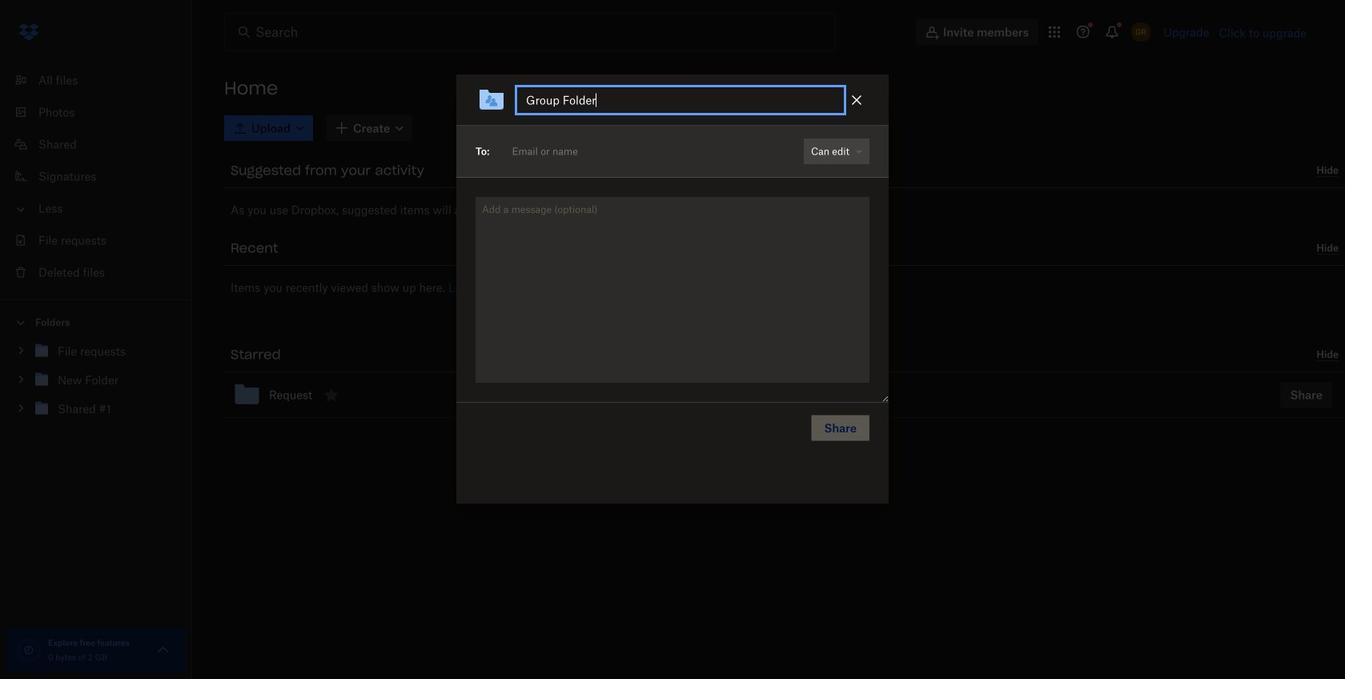 Task type: locate. For each thing, give the bounding box(es) containing it.
None field
[[490, 135, 800, 167]]

None text field
[[526, 91, 835, 109]]

cell
[[1268, 376, 1346, 414]]

dropbox image
[[13, 16, 45, 48]]

main content
[[224, 112, 1346, 679]]

list
[[0, 54, 192, 300]]

row
[[224, 372, 1346, 418]]

group
[[0, 334, 192, 435]]



Task type: describe. For each thing, give the bounding box(es) containing it.
none field inside sharing modal dialog
[[490, 135, 800, 167]]

sharing modal dialog
[[457, 74, 889, 632]]

less image
[[13, 201, 29, 217]]

Contact name search field
[[506, 138, 797, 164]]

Add a message (optional) text field
[[476, 197, 870, 383]]

quota usage progress bar
[[16, 638, 42, 663]]



Task type: vqa. For each thing, say whether or not it's contained in the screenshot.
the '--' for requests
no



